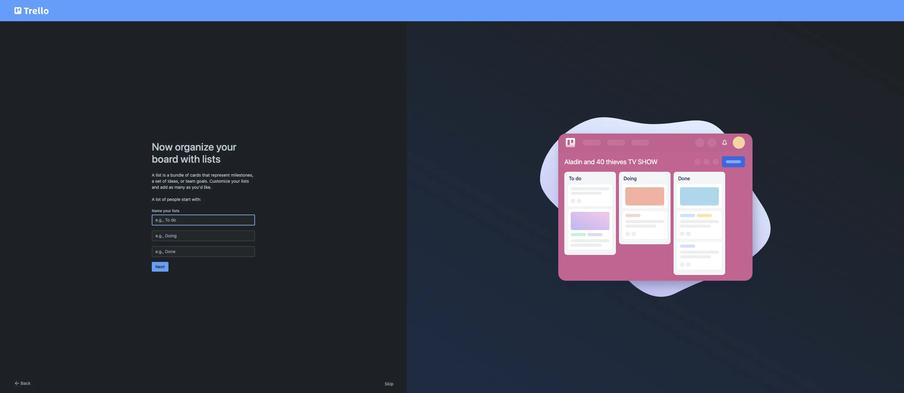 Task type: locate. For each thing, give the bounding box(es) containing it.
1 horizontal spatial and
[[584, 158, 595, 166]]

and inside a list is a bundle of cards that represent milestones, a set of ideas, or team goals. customize your lists and add as many as you'd like.
[[152, 185, 159, 190]]

a
[[167, 172, 169, 178], [152, 179, 154, 184]]

as down team
[[186, 185, 191, 190]]

2 vertical spatial your
[[163, 209, 171, 213]]

team
[[186, 179, 196, 184]]

that
[[202, 172, 210, 178]]

your inside now organize your board with lists
[[216, 141, 237, 153]]

trello image
[[13, 4, 50, 18], [565, 137, 577, 149]]

your up represent
[[216, 141, 237, 153]]

0 vertical spatial a
[[152, 172, 155, 178]]

1 horizontal spatial as
[[186, 185, 191, 190]]

name your lists
[[152, 209, 180, 213]]

and
[[584, 158, 595, 166], [152, 185, 159, 190]]

your inside a list is a bundle of cards that represent milestones, a set of ideas, or team goals. customize your lists and add as many as you'd like.
[[232, 179, 240, 184]]

1 vertical spatial a
[[152, 197, 155, 202]]

2 a from the top
[[152, 197, 155, 202]]

e.g., Done text field
[[152, 246, 255, 257]]

you'd
[[192, 185, 203, 190]]

2 as from the left
[[186, 185, 191, 190]]

list
[[156, 172, 162, 178]]

as down ideas,
[[169, 185, 173, 190]]

a for a lot of people start with:
[[152, 197, 155, 202]]

0 horizontal spatial a
[[152, 179, 154, 184]]

0 vertical spatial your
[[216, 141, 237, 153]]

a left 'lot'
[[152, 197, 155, 202]]

back button
[[13, 380, 31, 387]]

2 vertical spatial of
[[162, 197, 166, 202]]

next
[[156, 264, 165, 269]]

with:
[[192, 197, 201, 202]]

lists up that
[[202, 153, 221, 165]]

a left 'set'
[[152, 179, 154, 184]]

1 as from the left
[[169, 185, 173, 190]]

as
[[169, 185, 173, 190], [186, 185, 191, 190]]

0 horizontal spatial and
[[152, 185, 159, 190]]

customize
[[210, 179, 230, 184]]

1 vertical spatial your
[[232, 179, 240, 184]]

skip
[[385, 382, 394, 387]]

people
[[167, 197, 181, 202]]

name
[[152, 209, 162, 213]]

1 vertical spatial trello image
[[565, 137, 577, 149]]

of up team
[[185, 172, 189, 178]]

your down the milestones,
[[232, 179, 240, 184]]

1 horizontal spatial lists
[[202, 153, 221, 165]]

lists
[[202, 153, 221, 165], [241, 179, 249, 184], [172, 209, 180, 213]]

ideas,
[[168, 179, 179, 184]]

0 horizontal spatial lists
[[172, 209, 180, 213]]

a left list
[[152, 172, 155, 178]]

a
[[152, 172, 155, 178], [152, 197, 155, 202]]

of right 'lot'
[[162, 197, 166, 202]]

milestones,
[[231, 172, 254, 178]]

lot
[[156, 197, 161, 202]]

tv
[[629, 158, 637, 166]]

1 horizontal spatial trello image
[[565, 137, 577, 149]]

0 vertical spatial a
[[167, 172, 169, 178]]

0 horizontal spatial as
[[169, 185, 173, 190]]

lists down the milestones,
[[241, 179, 249, 184]]

board
[[152, 153, 178, 165]]

1 horizontal spatial a
[[167, 172, 169, 178]]

1 vertical spatial lists
[[241, 179, 249, 184]]

skip button
[[385, 381, 394, 387]]

0 horizontal spatial trello image
[[13, 4, 50, 18]]

your right name
[[163, 209, 171, 213]]

2 horizontal spatial lists
[[241, 179, 249, 184]]

2 vertical spatial lists
[[172, 209, 180, 213]]

aladin and 40 thieves tv show
[[565, 158, 658, 166]]

and down 'set'
[[152, 185, 159, 190]]

of
[[185, 172, 189, 178], [163, 179, 167, 184], [162, 197, 166, 202]]

1 vertical spatial and
[[152, 185, 159, 190]]

0 vertical spatial lists
[[202, 153, 221, 165]]

doing
[[624, 176, 637, 181]]

and left 40
[[584, 158, 595, 166]]

done
[[679, 176, 691, 181]]

1 vertical spatial a
[[152, 179, 154, 184]]

of down is
[[163, 179, 167, 184]]

bundle
[[171, 172, 184, 178]]

1 a from the top
[[152, 172, 155, 178]]

show
[[639, 158, 658, 166]]

0 vertical spatial of
[[185, 172, 189, 178]]

a inside a list is a bundle of cards that represent milestones, a set of ideas, or team goals. customize your lists and add as many as you'd like.
[[152, 172, 155, 178]]

your
[[216, 141, 237, 153], [232, 179, 240, 184], [163, 209, 171, 213]]

a right is
[[167, 172, 169, 178]]

lists down a lot of people start with:
[[172, 209, 180, 213]]

organize
[[175, 141, 214, 153]]

0 vertical spatial trello image
[[13, 4, 50, 18]]

now
[[152, 141, 173, 153]]



Task type: describe. For each thing, give the bounding box(es) containing it.
lists inside a list is a bundle of cards that represent milestones, a set of ideas, or team goals. customize your lists and add as many as you'd like.
[[241, 179, 249, 184]]

represent
[[211, 172, 230, 178]]

1 vertical spatial of
[[163, 179, 167, 184]]

thieves
[[607, 158, 627, 166]]

goals.
[[197, 179, 208, 184]]

many
[[175, 185, 185, 190]]

cards
[[190, 172, 201, 178]]

next button
[[152, 262, 169, 272]]

Name your lists text field
[[152, 215, 255, 226]]

do
[[576, 176, 582, 181]]

a list is a bundle of cards that represent milestones, a set of ideas, or team goals. customize your lists and add as many as you'd like.
[[152, 172, 254, 190]]

is
[[163, 172, 166, 178]]

to
[[569, 176, 575, 181]]

now organize your board with lists
[[152, 141, 237, 165]]

set
[[155, 179, 161, 184]]

a for a list is a bundle of cards that represent milestones, a set of ideas, or team goals. customize your lists and add as many as you'd like.
[[152, 172, 155, 178]]

back
[[21, 381, 31, 386]]

40
[[597, 158, 605, 166]]

aladin
[[565, 158, 583, 166]]

0 vertical spatial and
[[584, 158, 595, 166]]

like.
[[204, 185, 212, 190]]

e.g., Doing text field
[[152, 230, 255, 241]]

add
[[160, 185, 168, 190]]

to do
[[569, 176, 582, 181]]

with
[[181, 153, 200, 165]]

lists inside now organize your board with lists
[[202, 153, 221, 165]]

a lot of people start with:
[[152, 197, 201, 202]]

or
[[181, 179, 185, 184]]

start
[[182, 197, 191, 202]]



Task type: vqa. For each thing, say whether or not it's contained in the screenshot.
the middle lists
yes



